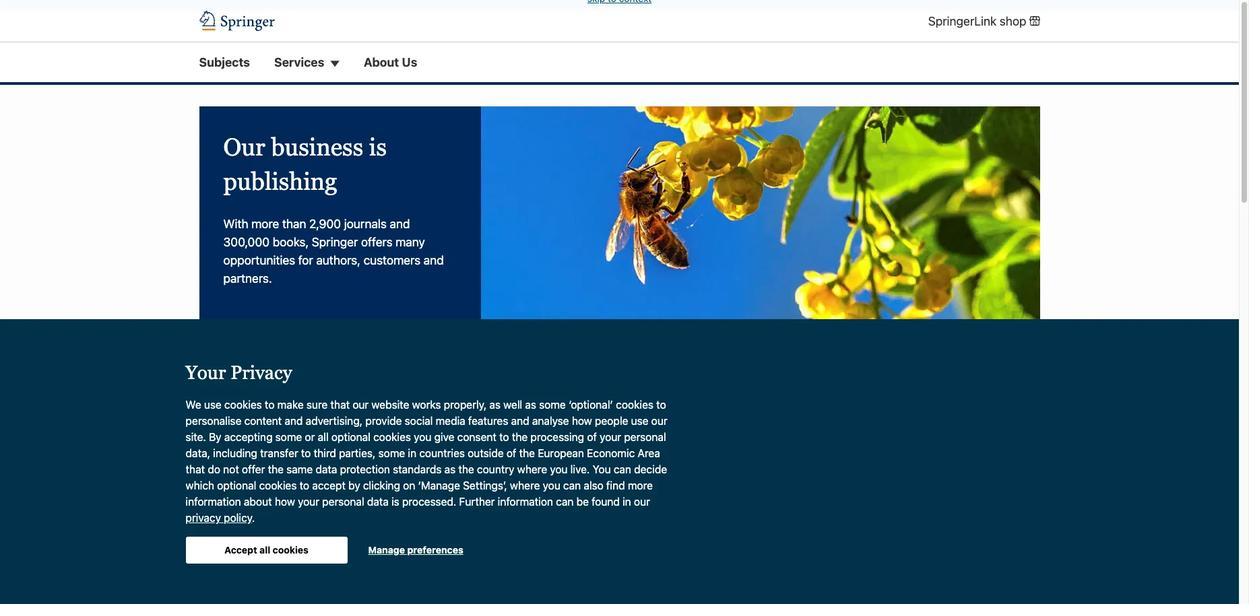 Task type: describe. For each thing, give the bounding box(es) containing it.
over
[[240, 448, 261, 460]]

all inside we use cookies to make sure that our website works properly, as well as some 'optional' cookies to personalise content and advertising, provide social media features and analyse how people use our site. by accepting some or all optional cookies you give consent to the processing of your personal data, including transfer to third parties, some in countries outside of the european economic area that do not offer the same data protection standards as the country where you live. you can decide which optional cookies to accept by clicking on 'manage settings', where you can also find more information about how your personal data is processed.                     further information can be found in our privacy policy .
[[318, 432, 329, 444]]

analyse
[[532, 415, 569, 428]]

offers
[[361, 235, 393, 249]]

from our collection of 300,000 books in the shop
[[211, 489, 382, 516]]

offer
[[242, 464, 265, 476]]

0 horizontal spatial as
[[445, 464, 456, 476]]

2 horizontal spatial of
[[587, 432, 597, 444]]

1 vertical spatial you
[[550, 464, 568, 476]]

we use cookies to make sure that our website works properly, as well as some 'optional' cookies to personalise content and advertising, provide social media features and analyse how people use our site. by accepting some or all optional cookies you give consent to the processing of your personal data, including transfer to third parties, some in countries outside of the european economic area that do not offer the same data protection standards as the country where you live. you can decide which optional cookies to accept by clicking on 'manage settings', where you can also find more information about how your personal data is processed.                     further information can be found in our privacy policy .
[[186, 399, 668, 525]]

the down transfer
[[268, 464, 284, 476]]

2 horizontal spatial as
[[525, 399, 537, 411]]

about
[[364, 55, 399, 70]]

privacy
[[231, 362, 292, 384]]

content
[[244, 415, 282, 428]]

all inside all books, journals and book series published by springer
[[250, 407, 261, 419]]

to down features
[[500, 432, 509, 444]]

books
[[211, 504, 240, 516]]

not
[[223, 464, 239, 476]]

our
[[223, 134, 265, 161]]

springer for 2,900
[[312, 235, 358, 249]]

how inside ready to publish your book? find out how
[[443, 535, 463, 547]]

journals inside with more than 2,900 journals and 300,000 books, springer offers many opportunities for authors, customers and partners.
[[344, 217, 387, 231]]

1 vertical spatial how
[[275, 496, 295, 508]]

0 vertical spatial can
[[614, 464, 632, 476]]

on inside we use cookies to make sure that our website works properly, as well as some 'optional' cookies to personalise content and advertising, provide social media features and analyse how people use our site. by accepting some or all optional cookies you give consent to the processing of your personal data, including transfer to third parties, some in countries outside of the european economic area that do not offer the same data protection standards as the country where you live. you can decide which optional cookies to accept by clicking on 'manage settings', where you can also find more information about how your personal data is processed.                     further information can be found in our privacy policy .
[[403, 480, 415, 492]]

our down decide
[[634, 496, 650, 508]]

be
[[577, 496, 589, 508]]

personalise
[[186, 415, 242, 428]]

customers
[[364, 253, 421, 268]]

on inside over 10 million scientific documents on springerlink
[[268, 463, 280, 475]]

live.
[[571, 464, 590, 476]]

'optional'
[[569, 399, 613, 411]]

do
[[208, 464, 220, 476]]

books, inside with more than 2,900 journals and 300,000 books, springer offers many opportunities for authors, customers and partners.
[[273, 235, 309, 249]]

opportunities
[[223, 253, 295, 268]]

or
[[305, 432, 315, 444]]

many
[[396, 235, 425, 249]]

is inside we use cookies to make sure that our website works properly, as well as some 'optional' cookies to personalise content and advertising, provide social media features and analyse how people use our site. by accepting some or all optional cookies you give consent to the processing of your personal data, including transfer to third parties, some in countries outside of the european economic area that do not offer the same data protection standards as the country where you live. you can decide which optional cookies to accept by clicking on 'manage settings', where you can also find more information about how your personal data is processed.                     further information can be found in our privacy policy .
[[392, 496, 400, 508]]

processing
[[531, 432, 584, 444]]

book?
[[532, 519, 562, 532]]

publishing
[[223, 168, 337, 195]]

you
[[593, 464, 611, 476]]

1 horizontal spatial shop
[[1000, 14, 1027, 28]]

publish
[[470, 519, 505, 532]]

our up provide
[[353, 399, 369, 411]]

subjects link
[[199, 53, 250, 72]]

area
[[638, 448, 660, 460]]

1 horizontal spatial some
[[379, 448, 405, 460]]

out
[[424, 535, 440, 547]]

with
[[223, 217, 248, 231]]

including
[[213, 448, 257, 460]]

journals inside all books, journals and book series published by springer
[[299, 407, 337, 419]]

1 horizontal spatial optional
[[331, 432, 371, 444]]

collection
[[278, 489, 325, 501]]

accept all cookies
[[224, 544, 309, 556]]

advertising,
[[306, 415, 363, 428]]

0 vertical spatial you
[[414, 432, 432, 444]]

submit
[[637, 496, 681, 511]]

.
[[252, 512, 255, 525]]

our up area
[[652, 415, 668, 428]]

over 10 million scientific documents on springerlink
[[211, 448, 356, 475]]

publish a book link
[[424, 496, 512, 511]]

business
[[271, 134, 363, 161]]

to down or
[[301, 448, 311, 460]]

published
[[243, 422, 290, 434]]

0 horizontal spatial optional
[[217, 480, 256, 492]]

our up make
[[266, 383, 286, 398]]

outside
[[468, 448, 504, 460]]

cookies down discover
[[224, 399, 262, 411]]

publish
[[424, 496, 469, 511]]

2 horizontal spatial some
[[539, 399, 566, 411]]

about us
[[364, 55, 417, 70]]

standards
[[393, 464, 442, 476]]

site.
[[186, 432, 206, 444]]

1 vertical spatial where
[[510, 480, 540, 492]]

by inside we use cookies to make sure that our website works properly, as well as some 'optional' cookies to personalise content and advertising, provide social media features and analyse how people use our site. by accepting some or all optional cookies you give consent to the processing of your personal data, including transfer to third parties, some in countries outside of the european economic area that do not offer the same data protection standards as the country where you live. you can decide which optional cookies to accept by clicking on 'manage settings', where you can also find more information about how your personal data is processed.                     further information can be found in our privacy policy .
[[349, 480, 360, 492]]

make
[[278, 399, 304, 411]]

and down make
[[285, 415, 303, 428]]

1 vertical spatial that
[[186, 464, 205, 476]]

we
[[186, 399, 201, 411]]

2 vertical spatial can
[[556, 496, 574, 508]]

ready to publish your book? find out how
[[424, 519, 586, 547]]

and up many
[[390, 217, 410, 231]]

to down same
[[300, 480, 309, 492]]

media
[[436, 415, 466, 428]]

to down discover our science link
[[265, 399, 275, 411]]

country
[[477, 464, 515, 476]]

all books, journals and book series published by springer
[[211, 407, 386, 434]]

policy
[[224, 512, 252, 525]]

about us link
[[364, 53, 417, 72]]

manage
[[368, 544, 405, 556]]

data,
[[186, 448, 210, 460]]

0 vertical spatial personal
[[624, 432, 666, 444]]

well
[[504, 399, 523, 411]]

buy
[[211, 489, 233, 501]]

about
[[244, 496, 272, 508]]

science
[[290, 383, 333, 398]]

provide
[[366, 415, 402, 428]]

2 horizontal spatial your
[[600, 432, 622, 444]]

parties,
[[339, 448, 376, 460]]

more inside we use cookies to make sure that our website works properly, as well as some 'optional' cookies to personalise content and advertising, provide social media features and analyse how people use our site. by accepting some or all optional cookies you give consent to the processing of your personal data, including transfer to third parties, some in countries outside of the european economic area that do not offer the same data protection standards as the country where you live. you can decide which optional cookies to accept by clicking on 'manage settings', where you can also find more information about how your personal data is processed.                     further information can be found in our privacy policy .
[[628, 480, 653, 492]]

book inside all books, journals and book series published by springer
[[361, 407, 386, 419]]

1 vertical spatial book
[[482, 496, 512, 511]]

article
[[702, 496, 739, 511]]

discover our science
[[211, 383, 333, 398]]

search
[[211, 407, 250, 419]]

partners.
[[223, 272, 272, 286]]

discover
[[211, 383, 263, 398]]

publish a book image
[[413, 371, 613, 483]]

services
[[274, 55, 324, 70]]

cookies down from our collection of 300,000 books in the shop
[[273, 544, 309, 556]]

series
[[211, 422, 240, 434]]

1 vertical spatial use
[[631, 415, 649, 428]]

features
[[468, 415, 508, 428]]

with more than 2,900 journals and 300,000 books, springer offers many opportunities for authors, customers and partners.
[[223, 217, 444, 286]]



Task type: locate. For each thing, give the bounding box(es) containing it.
0 horizontal spatial some
[[275, 432, 302, 444]]

0 horizontal spatial by
[[293, 422, 305, 434]]

is
[[369, 134, 387, 161], [392, 496, 400, 508]]

0 horizontal spatial book
[[361, 407, 386, 419]]

0 horizontal spatial use
[[204, 399, 222, 411]]

submit an article
[[637, 496, 739, 511]]

processed.
[[402, 496, 457, 508]]

0 horizontal spatial in
[[243, 504, 252, 516]]

as
[[490, 399, 501, 411], [525, 399, 537, 411], [445, 464, 456, 476]]

0 vertical spatial journals
[[344, 217, 387, 231]]

give
[[434, 432, 455, 444]]

0 vertical spatial on
[[268, 463, 280, 475]]

0 horizontal spatial data
[[316, 464, 337, 476]]

is inside our business is publishing
[[369, 134, 387, 161]]

and down the well
[[511, 415, 530, 428]]

0 vertical spatial your
[[600, 432, 622, 444]]

third
[[314, 448, 336, 460]]

0 vertical spatial where
[[518, 464, 547, 476]]

also
[[584, 480, 604, 492]]

of up country at the bottom left of page
[[507, 448, 517, 460]]

2 vertical spatial of
[[328, 489, 338, 501]]

can left be
[[556, 496, 574, 508]]

shop
[[1000, 14, 1027, 28], [273, 504, 297, 516]]

and right sure on the left bottom of page
[[340, 407, 358, 419]]

0 vertical spatial springerlink
[[929, 14, 997, 28]]

as down countries at bottom left
[[445, 464, 456, 476]]

found
[[592, 496, 620, 508]]

1 vertical spatial is
[[392, 496, 400, 508]]

read
[[211, 448, 237, 460]]

some up standards
[[379, 448, 405, 460]]

european
[[538, 448, 584, 460]]

2,900
[[309, 217, 341, 231]]

book up parties,
[[361, 407, 386, 419]]

1 horizontal spatial more
[[628, 480, 653, 492]]

can up find
[[614, 464, 632, 476]]

2 vertical spatial some
[[379, 448, 405, 460]]

1 vertical spatial journals
[[299, 407, 337, 419]]

your up economic
[[600, 432, 622, 444]]

springerlink
[[929, 14, 997, 28], [283, 463, 345, 475]]

cookies down provide
[[374, 432, 411, 444]]

1 vertical spatial some
[[275, 432, 302, 444]]

our business is publishing
[[223, 134, 387, 195]]

and inside all books, journals and book series published by springer
[[340, 407, 358, 419]]

same
[[287, 464, 313, 476]]

on
[[268, 463, 280, 475], [403, 480, 415, 492]]

million
[[278, 448, 309, 460]]

where down country at the bottom left of page
[[510, 480, 540, 492]]

all
[[250, 407, 261, 419], [318, 432, 329, 444], [260, 544, 270, 556]]

1 vertical spatial by
[[349, 480, 360, 492]]

find
[[565, 519, 586, 532]]

further
[[459, 496, 495, 508]]

1 horizontal spatial as
[[490, 399, 501, 411]]

our inside from our collection of 300,000 books in the shop
[[259, 489, 275, 501]]

the left european
[[519, 448, 535, 460]]

your inside ready to publish your book? find out how
[[508, 519, 530, 532]]

1 horizontal spatial your
[[508, 519, 530, 532]]

0 horizontal spatial on
[[268, 463, 280, 475]]

and
[[390, 217, 410, 231], [424, 253, 444, 268], [340, 407, 358, 419], [285, 415, 303, 428], [511, 415, 530, 428]]

data down clicking
[[367, 496, 389, 508]]

social
[[405, 415, 433, 428]]

springer inside all books, journals and book series published by springer
[[308, 422, 350, 434]]

2 horizontal spatial in
[[623, 496, 631, 508]]

shop inside from our collection of 300,000 books in the shop
[[273, 504, 297, 516]]

0 vertical spatial all
[[250, 407, 261, 419]]

privacy policy link
[[186, 512, 252, 525]]

books, up published
[[263, 407, 296, 419]]

all right or
[[318, 432, 329, 444]]

2 vertical spatial all
[[260, 544, 270, 556]]

0 vertical spatial by
[[293, 422, 305, 434]]

on down "10" on the bottom of the page
[[268, 463, 280, 475]]

your
[[600, 432, 622, 444], [298, 496, 320, 508], [508, 519, 530, 532]]

clicking
[[363, 480, 400, 492]]

1 vertical spatial your
[[298, 496, 320, 508]]

springer down sure on the left bottom of page
[[308, 422, 350, 434]]

website
[[372, 399, 409, 411]]

to right "ready"
[[457, 519, 467, 532]]

0 vertical spatial more
[[252, 217, 279, 231]]

springer for and
[[308, 422, 350, 434]]

in inside from our collection of 300,000 books in the shop
[[243, 504, 252, 516]]

of right collection
[[328, 489, 338, 501]]

countries
[[419, 448, 465, 460]]

1 horizontal spatial personal
[[624, 432, 666, 444]]

1 vertical spatial books,
[[263, 407, 296, 419]]

the up settings',
[[459, 464, 474, 476]]

on down standards
[[403, 480, 415, 492]]

by down make
[[293, 422, 305, 434]]

1 vertical spatial springer
[[308, 422, 350, 434]]

information up book?
[[498, 496, 553, 508]]

2 vertical spatial you
[[543, 480, 561, 492]]

your left book?
[[508, 519, 530, 532]]

300,000
[[223, 235, 270, 249], [341, 489, 382, 501]]

300,000 down protection
[[341, 489, 382, 501]]

1 horizontal spatial how
[[443, 535, 463, 547]]

300,000 down with
[[223, 235, 270, 249]]

is right the business
[[369, 134, 387, 161]]

all right accept
[[260, 544, 270, 556]]

0 horizontal spatial journals
[[299, 407, 337, 419]]

0 horizontal spatial springerlink
[[283, 463, 345, 475]]

can
[[614, 464, 632, 476], [564, 480, 581, 492], [556, 496, 574, 508]]

discover our science link
[[211, 383, 333, 398]]

decide
[[634, 464, 667, 476]]

submit an article image
[[627, 371, 826, 483]]

by down protection
[[349, 480, 360, 492]]

1 vertical spatial of
[[507, 448, 517, 460]]

in left .
[[243, 504, 252, 516]]

more inside with more than 2,900 journals and 300,000 books, springer offers many opportunities for authors, customers and partners.
[[252, 217, 279, 231]]

personal down accept
[[322, 496, 364, 508]]

1 horizontal spatial data
[[367, 496, 389, 508]]

data
[[316, 464, 337, 476], [367, 496, 389, 508]]

and down many
[[424, 253, 444, 268]]

journals down science
[[299, 407, 337, 419]]

0 vertical spatial springer
[[312, 235, 358, 249]]

that up advertising,
[[331, 399, 350, 411]]

0 horizontal spatial how
[[275, 496, 295, 508]]

personal up area
[[624, 432, 666, 444]]

manage preferences
[[368, 544, 464, 556]]

services button
[[274, 53, 340, 72]]

privacy
[[186, 512, 221, 525]]

the down the well
[[512, 432, 528, 444]]

subjects
[[199, 55, 250, 70]]

1 horizontal spatial information
[[498, 496, 553, 508]]

2 information from the left
[[498, 496, 553, 508]]

optional
[[331, 432, 371, 444], [217, 480, 256, 492]]

1 vertical spatial shop
[[273, 504, 297, 516]]

optional down documents
[[217, 480, 256, 492]]

by inside all books, journals and book series published by springer
[[293, 422, 305, 434]]

properly,
[[444, 399, 487, 411]]

1 vertical spatial more
[[628, 480, 653, 492]]

of inside from our collection of 300,000 books in the shop
[[328, 489, 338, 501]]

that down data, at the bottom of page
[[186, 464, 205, 476]]

to
[[265, 399, 275, 411], [657, 399, 666, 411], [500, 432, 509, 444], [301, 448, 311, 460], [300, 480, 309, 492], [457, 519, 467, 532]]

manage preferences button
[[358, 537, 474, 564]]

1 vertical spatial can
[[564, 480, 581, 492]]

0 vertical spatial 300,000
[[223, 235, 270, 249]]

some up million
[[275, 432, 302, 444]]

the inside from our collection of 300,000 books in the shop
[[254, 504, 270, 516]]

1 horizontal spatial 300,000
[[341, 489, 382, 501]]

springerlink shop link
[[929, 12, 1040, 30]]

of
[[587, 432, 597, 444], [507, 448, 517, 460], [328, 489, 338, 501]]

our
[[266, 383, 286, 398], [353, 399, 369, 411], [652, 415, 668, 428], [259, 489, 275, 501], [634, 496, 650, 508]]

as up features
[[490, 399, 501, 411]]

is down clicking
[[392, 496, 400, 508]]

0 vertical spatial optional
[[331, 432, 371, 444]]

cookies down over 10 million scientific documents on springerlink at the left of the page
[[259, 480, 297, 492]]

1 vertical spatial all
[[318, 432, 329, 444]]

optional up parties,
[[331, 432, 371, 444]]

how down 'optional'
[[572, 415, 592, 428]]

1 horizontal spatial in
[[408, 448, 417, 460]]

2 vertical spatial how
[[443, 535, 463, 547]]

information up privacy policy link
[[186, 496, 241, 508]]

1 horizontal spatial of
[[507, 448, 517, 460]]

1 vertical spatial 300,000
[[341, 489, 382, 501]]

springer up for authors,
[[312, 235, 358, 249]]

which
[[186, 480, 214, 492]]

in up standards
[[408, 448, 417, 460]]

0 vertical spatial of
[[587, 432, 597, 444]]

the down the from at left bottom
[[254, 504, 270, 516]]

0 horizontal spatial your
[[298, 496, 320, 508]]

1 horizontal spatial that
[[331, 399, 350, 411]]

1 horizontal spatial is
[[392, 496, 400, 508]]

in down find
[[623, 496, 631, 508]]

2 vertical spatial your
[[508, 519, 530, 532]]

than
[[282, 217, 306, 231]]

your down accept
[[298, 496, 320, 508]]

where down european
[[518, 464, 547, 476]]

some up analyse
[[539, 399, 566, 411]]

300,000 inside with more than 2,900 journals and 300,000 books, springer offers many opportunities for authors, customers and partners.
[[223, 235, 270, 249]]

0 vertical spatial is
[[369, 134, 387, 161]]

1 vertical spatial springerlink
[[283, 463, 345, 475]]

ready
[[424, 519, 454, 532]]

us
[[402, 55, 417, 70]]

0 horizontal spatial personal
[[322, 496, 364, 508]]

to up area
[[657, 399, 666, 411]]

use right people
[[631, 415, 649, 428]]

1 vertical spatial optional
[[217, 480, 256, 492]]

0 horizontal spatial that
[[186, 464, 205, 476]]

1 horizontal spatial by
[[349, 480, 360, 492]]

0 horizontal spatial information
[[186, 496, 241, 508]]

sure
[[307, 399, 328, 411]]

2 horizontal spatial how
[[572, 415, 592, 428]]

by
[[293, 422, 305, 434], [349, 480, 360, 492]]

0 vertical spatial data
[[316, 464, 337, 476]]

an
[[684, 496, 699, 511]]

transfer
[[260, 448, 298, 460]]

your
[[186, 362, 226, 384]]

how down "ready"
[[443, 535, 463, 547]]

300,000 inside from our collection of 300,000 books in the shop
[[341, 489, 382, 501]]

0 horizontal spatial more
[[252, 217, 279, 231]]

where
[[518, 464, 547, 476], [510, 480, 540, 492]]

0 vertical spatial book
[[361, 407, 386, 419]]

0 horizontal spatial is
[[369, 134, 387, 161]]

data down third
[[316, 464, 337, 476]]

accepting
[[224, 432, 273, 444]]

springer inside with more than 2,900 journals and 300,000 books, springer offers many opportunities for authors, customers and partners.
[[312, 235, 358, 249]]

can down live.
[[564, 480, 581, 492]]

springerlink shop
[[929, 14, 1027, 28]]

consent
[[457, 432, 497, 444]]

by
[[209, 432, 222, 444]]

0 horizontal spatial shop
[[273, 504, 297, 516]]

springerlink inside over 10 million scientific documents on springerlink
[[283, 463, 345, 475]]

works
[[412, 399, 441, 411]]

documents
[[211, 463, 265, 475]]

1 horizontal spatial use
[[631, 415, 649, 428]]

information
[[186, 496, 241, 508], [498, 496, 553, 508]]

of up economic
[[587, 432, 597, 444]]

'manage
[[418, 480, 460, 492]]

1 horizontal spatial on
[[403, 480, 415, 492]]

1 vertical spatial on
[[403, 480, 415, 492]]

books, down than
[[273, 235, 309, 249]]

cookies up people
[[616, 399, 654, 411]]

0 vertical spatial how
[[572, 415, 592, 428]]

book down settings',
[[482, 496, 512, 511]]

0 vertical spatial use
[[204, 399, 222, 411]]

more
[[252, 217, 279, 231], [628, 480, 653, 492]]

1 horizontal spatial journals
[[344, 217, 387, 231]]

our right the from at left bottom
[[259, 489, 275, 501]]

how right about
[[275, 496, 295, 508]]

all up published
[[250, 407, 261, 419]]

more left than
[[252, 217, 279, 231]]

use up personalise
[[204, 399, 222, 411]]

accept
[[224, 544, 257, 556]]

0 vertical spatial some
[[539, 399, 566, 411]]

to inside ready to publish your book? find out how
[[457, 519, 467, 532]]

0 horizontal spatial of
[[328, 489, 338, 501]]

1 vertical spatial personal
[[322, 496, 364, 508]]

book
[[361, 407, 386, 419], [482, 496, 512, 511]]

as right the well
[[525, 399, 537, 411]]

more down decide
[[628, 480, 653, 492]]

1 information from the left
[[186, 496, 241, 508]]

journals up offers
[[344, 217, 387, 231]]

1 horizontal spatial book
[[482, 496, 512, 511]]

find
[[607, 480, 625, 492]]

how
[[572, 415, 592, 428], [275, 496, 295, 508], [443, 535, 463, 547]]

0 vertical spatial books,
[[273, 235, 309, 249]]

a
[[472, 496, 479, 511]]

1 vertical spatial data
[[367, 496, 389, 508]]

economic
[[587, 448, 635, 460]]

springer home image
[[199, 11, 275, 31]]

books, inside all books, journals and book series published by springer
[[263, 407, 296, 419]]

0 vertical spatial shop
[[1000, 14, 1027, 28]]

scientific
[[312, 448, 356, 460]]



Task type: vqa. For each thing, say whether or not it's contained in the screenshot.
personal to the bottom
yes



